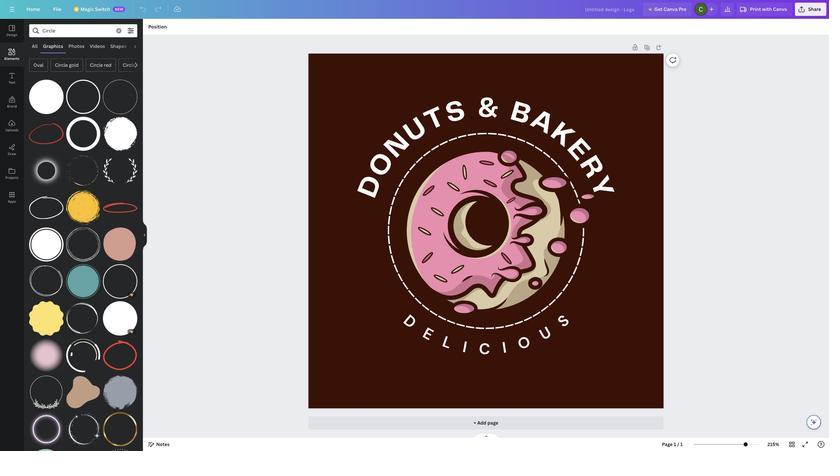 Task type: describe. For each thing, give the bounding box(es) containing it.
share
[[808, 6, 821, 12]]

215% button
[[763, 440, 784, 450]]

canva assistant image
[[810, 419, 818, 427]]

s inside o u s
[[553, 311, 573, 332]]

o u s
[[515, 311, 573, 355]]

1 vertical spatial circle image
[[29, 228, 63, 262]]

Search elements search field
[[42, 24, 112, 37]]

circle gold
[[55, 62, 79, 68]]

hide image
[[143, 219, 147, 251]]

2 1 from the left
[[681, 442, 683, 448]]

circle outline
[[123, 62, 153, 68]]

design button
[[0, 19, 24, 43]]

brand
[[7, 104, 17, 109]]

1 1 from the left
[[674, 442, 676, 448]]

circle for circle red
[[90, 62, 103, 68]]

+ add page
[[474, 420, 498, 426]]

uploads button
[[0, 114, 24, 138]]

all button
[[29, 40, 40, 53]]

pro
[[679, 6, 687, 12]]

draw button
[[0, 138, 24, 162]]

2 vertical spatial circle image
[[29, 449, 63, 452]]

oval
[[33, 62, 44, 68]]

home link
[[21, 3, 45, 16]]

projects
[[5, 175, 19, 180]]

page 1 / 1
[[662, 442, 683, 448]]

position
[[148, 24, 167, 30]]

outline
[[137, 62, 153, 68]]

+
[[474, 420, 476, 426]]

add
[[477, 420, 487, 426]]

circle red button
[[86, 59, 116, 72]]

a
[[527, 106, 558, 140]]

r
[[575, 152, 608, 183]]

notes button
[[146, 440, 172, 450]]

elements button
[[0, 43, 24, 67]]

page
[[488, 420, 498, 426]]

text
[[9, 80, 15, 85]]

circle for circle outline
[[123, 62, 136, 68]]

circle grunge stamp image
[[66, 191, 100, 225]]

e inside d e l
[[419, 324, 437, 345]]

photos
[[68, 43, 84, 49]]

Design title text field
[[580, 3, 641, 16]]

photos button
[[66, 40, 87, 53]]

file button
[[48, 3, 67, 16]]

white circle vector image
[[29, 80, 63, 114]]

n
[[381, 129, 415, 163]]

k
[[546, 119, 579, 152]]

audio
[[132, 43, 145, 49]]

circle for circle gold
[[55, 62, 68, 68]]

design
[[6, 32, 17, 37]]

1 horizontal spatial i
[[501, 338, 508, 358]]

magic
[[81, 6, 94, 12]]

gold
[[69, 62, 79, 68]]

o for o u s
[[515, 332, 533, 355]]

t
[[421, 104, 449, 136]]

print with canva button
[[737, 3, 793, 16]]

print with canva
[[750, 6, 787, 12]]

l
[[440, 332, 454, 354]]

shapes
[[110, 43, 127, 49]]

get canva pro button
[[643, 3, 692, 16]]



Task type: vqa. For each thing, say whether or not it's contained in the screenshot.
rightmost the of
no



Task type: locate. For each thing, give the bounding box(es) containing it.
d e l
[[399, 311, 454, 354]]

file
[[53, 6, 61, 12]]

1 horizontal spatial s
[[553, 311, 573, 332]]

c
[[479, 340, 490, 360]]

y
[[585, 173, 617, 202]]

i right l
[[461, 337, 468, 358]]

videos
[[90, 43, 105, 49]]

wiggly circle image
[[29, 302, 63, 336]]

1
[[674, 442, 676, 448], [681, 442, 683, 448]]

show pages image
[[470, 434, 502, 439]]

e
[[562, 135, 595, 166], [419, 324, 437, 345]]

o
[[365, 149, 400, 182], [515, 332, 533, 355]]

red
[[104, 62, 112, 68]]

1 horizontal spatial e
[[562, 135, 595, 166]]

circle outline rough pencil image
[[29, 191, 63, 225]]

switch
[[95, 6, 110, 12]]

u
[[400, 114, 432, 148], [536, 323, 555, 345]]

0 horizontal spatial u
[[400, 114, 432, 148]]

1 vertical spatial d
[[399, 311, 420, 333]]

d for d
[[355, 172, 388, 202]]

1 canva from the left
[[664, 6, 678, 12]]

magic switch
[[81, 6, 110, 12]]

apps
[[8, 199, 16, 204]]

red circle marker image
[[103, 191, 137, 225], [103, 339, 137, 373]]

classy circle image
[[66, 265, 100, 299]]

get
[[655, 6, 663, 12]]

circle image
[[103, 154, 137, 188], [29, 228, 63, 262], [29, 449, 63, 452]]

graphics
[[43, 43, 63, 49]]

main menu bar
[[0, 0, 829, 19]]

d inside d e l
[[399, 311, 420, 333]]

b
[[508, 98, 534, 130]]

0 vertical spatial red circle marker image
[[103, 191, 137, 225]]

graphics button
[[40, 40, 66, 53]]

red circle marker image for circle outline rough pencil "image"
[[103, 191, 137, 225]]

1 right /
[[681, 442, 683, 448]]

0 horizontal spatial o
[[365, 149, 400, 182]]

brand button
[[0, 90, 24, 114]]

audio button
[[129, 40, 148, 53]]

0 vertical spatial e
[[562, 135, 595, 166]]

canva right with
[[773, 6, 787, 12]]

o for o
[[365, 149, 400, 182]]

0 horizontal spatial canva
[[664, 6, 678, 12]]

gold circle shape image
[[103, 412, 137, 447]]

u inside o u s
[[536, 323, 555, 345]]

all
[[32, 43, 38, 49]]

/
[[678, 442, 679, 448]]

canva left pro
[[664, 6, 678, 12]]

abstract circle image
[[103, 228, 137, 262]]

uploads
[[5, 128, 19, 132]]

i right the c
[[501, 338, 508, 358]]

1 left /
[[674, 442, 676, 448]]

abstract organic circle blob shape image
[[66, 376, 100, 410]]

1 horizontal spatial o
[[515, 332, 533, 355]]

get canva pro
[[655, 6, 687, 12]]

share button
[[795, 3, 827, 16]]

projects button
[[0, 162, 24, 186]]

canva inside dropdown button
[[773, 6, 787, 12]]

circle left red
[[90, 62, 103, 68]]

+ add page button
[[309, 417, 664, 430]]

circle outline button
[[118, 59, 157, 72]]

d
[[355, 172, 388, 202], [399, 311, 420, 333]]

0 horizontal spatial circle
[[55, 62, 68, 68]]

circle left outline
[[123, 62, 136, 68]]

red circle marker image for pink blush circle blur image
[[103, 339, 137, 373]]

&
[[478, 95, 499, 123]]

0 vertical spatial circle image
[[103, 154, 137, 188]]

circle gold button
[[51, 59, 83, 72]]

notes
[[156, 442, 170, 448]]

1 red circle marker image from the top
[[103, 191, 137, 225]]

page
[[662, 442, 673, 448]]

s
[[443, 97, 468, 128], [553, 311, 573, 332]]

videos button
[[87, 40, 108, 53]]

1 horizontal spatial canva
[[773, 6, 787, 12]]

draw
[[8, 152, 16, 156]]

new
[[115, 7, 123, 12]]

canva
[[664, 6, 678, 12], [773, 6, 787, 12]]

with
[[762, 6, 772, 12]]

0 horizontal spatial s
[[443, 97, 468, 128]]

1 vertical spatial u
[[536, 323, 555, 345]]

oval button
[[29, 59, 48, 72]]

apps button
[[0, 186, 24, 210]]

2 horizontal spatial circle
[[123, 62, 136, 68]]

0 horizontal spatial i
[[461, 337, 468, 358]]

1 vertical spatial red circle marker image
[[103, 339, 137, 373]]

0 vertical spatial s
[[443, 97, 468, 128]]

0 horizontal spatial 1
[[674, 442, 676, 448]]

0 vertical spatial u
[[400, 114, 432, 148]]

1 vertical spatial s
[[553, 311, 573, 332]]

paint background circle cutout image
[[103, 376, 137, 410]]

0 horizontal spatial d
[[355, 172, 388, 202]]

1 horizontal spatial circle
[[90, 62, 103, 68]]

side panel tab list
[[0, 19, 24, 210]]

elements
[[4, 56, 19, 61]]

1 vertical spatial e
[[419, 324, 437, 345]]

1 circle from the left
[[55, 62, 68, 68]]

2 red circle marker image from the top
[[103, 339, 137, 373]]

white circle image
[[103, 302, 137, 336]]

canva inside button
[[664, 6, 678, 12]]

circle left gold
[[55, 62, 68, 68]]

group
[[29, 76, 63, 114], [66, 76, 100, 114], [103, 76, 137, 114], [29, 113, 63, 151], [66, 113, 100, 151], [103, 113, 137, 151], [29, 150, 63, 188], [66, 150, 100, 188], [103, 150, 137, 188], [66, 187, 100, 225], [29, 191, 63, 225], [103, 191, 137, 225], [29, 224, 63, 262], [66, 224, 100, 262], [103, 224, 137, 262], [29, 261, 63, 299], [66, 261, 100, 299], [103, 261, 137, 299], [29, 298, 63, 336], [66, 298, 100, 336], [103, 298, 137, 336], [29, 335, 63, 373], [66, 335, 100, 373], [103, 335, 137, 373], [29, 372, 63, 410], [103, 372, 137, 410], [66, 376, 100, 410], [29, 408, 63, 447], [66, 408, 100, 447], [103, 408, 137, 447], [29, 445, 63, 452], [103, 445, 137, 452]]

215%
[[768, 442, 779, 448]]

i
[[461, 337, 468, 358], [501, 338, 508, 358]]

purple neon circle image
[[29, 412, 63, 447]]

1 vertical spatial o
[[515, 332, 533, 355]]

o inside o u s
[[515, 332, 533, 355]]

0 horizontal spatial e
[[419, 324, 437, 345]]

0 vertical spatial d
[[355, 172, 388, 202]]

home
[[26, 6, 40, 12]]

1 horizontal spatial d
[[399, 311, 420, 333]]

shapes button
[[108, 40, 129, 53]]

2 circle from the left
[[90, 62, 103, 68]]

position button
[[146, 22, 169, 32]]

circle
[[55, 62, 68, 68], [90, 62, 103, 68], [123, 62, 136, 68]]

circle red
[[90, 62, 112, 68]]

1 horizontal spatial u
[[536, 323, 555, 345]]

text button
[[0, 67, 24, 90]]

2 canva from the left
[[773, 6, 787, 12]]

d for d e l
[[399, 311, 420, 333]]

print
[[750, 6, 761, 12]]

3 circle from the left
[[123, 62, 136, 68]]

0 vertical spatial o
[[365, 149, 400, 182]]

1 horizontal spatial 1
[[681, 442, 683, 448]]

pink blush circle blur image
[[29, 339, 63, 373]]



